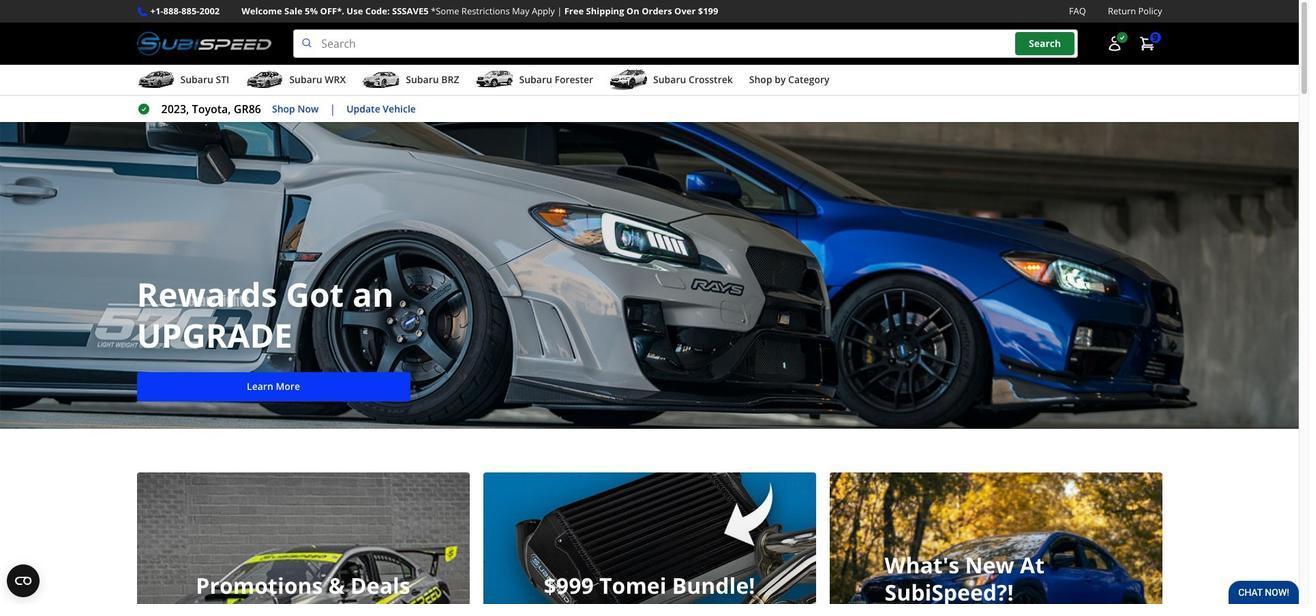 Task type: vqa. For each thing, say whether or not it's contained in the screenshot.
Open widget icon
yes



Task type: locate. For each thing, give the bounding box(es) containing it.
button image
[[1107, 36, 1123, 52]]

subispeed logo image
[[137, 29, 272, 58]]

search input field
[[293, 29, 1078, 58]]

a subaru brz thumbnail image image
[[362, 70, 401, 90]]

earn rewards image
[[830, 473, 1163, 604]]

a subaru crosstrek thumbnail image image
[[610, 70, 648, 90]]

coilovers image
[[483, 473, 816, 604]]

rewards program image
[[0, 122, 1299, 429]]

a subaru wrx thumbnail image image
[[246, 70, 284, 90]]



Task type: describe. For each thing, give the bounding box(es) containing it.
open widget image
[[7, 565, 40, 598]]

deals image
[[137, 473, 470, 604]]

a subaru forester thumbnail image image
[[476, 70, 514, 90]]

a subaru sti thumbnail image image
[[137, 70, 175, 90]]



